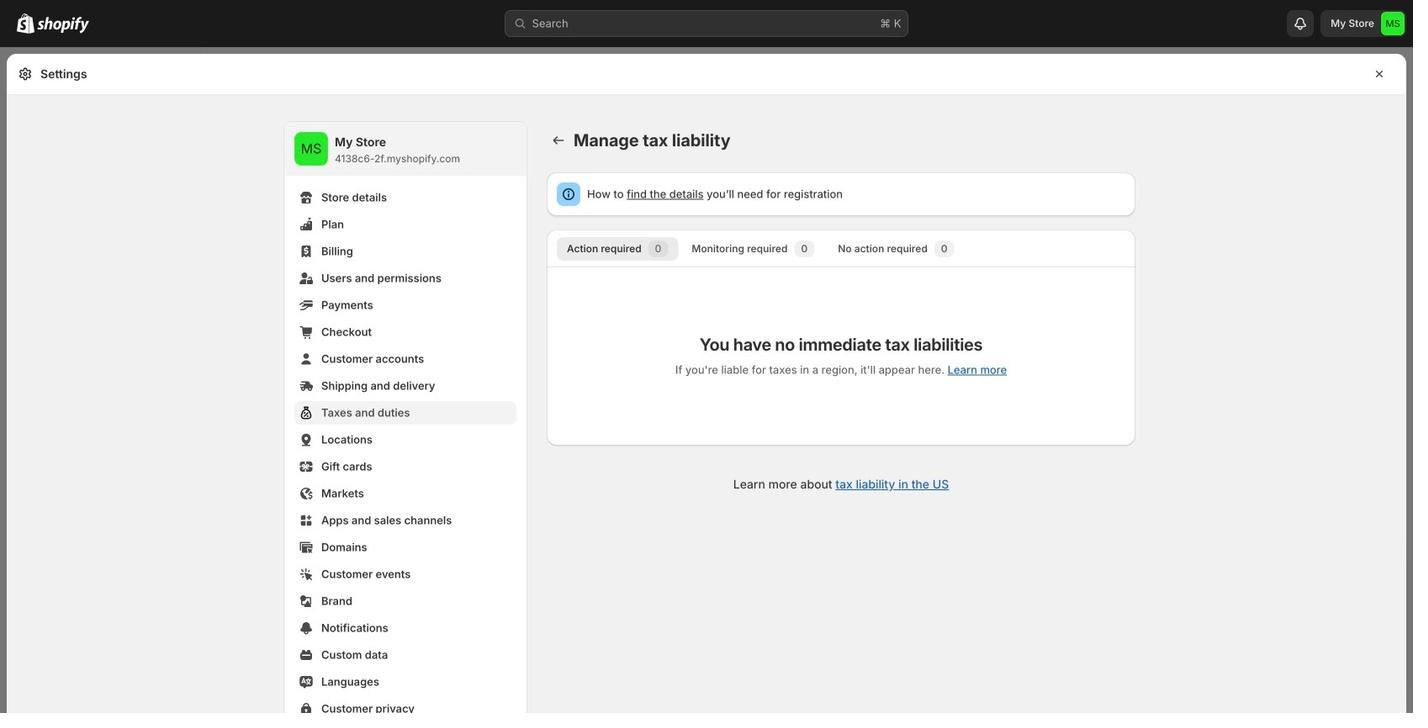 Task type: describe. For each thing, give the bounding box(es) containing it.
my store image
[[1382, 12, 1405, 35]]

tab list inside "settings" dialog
[[554, 236, 1129, 261]]

shopify image
[[17, 13, 34, 33]]



Task type: locate. For each thing, give the bounding box(es) containing it.
shop settings menu element
[[284, 122, 527, 713]]

my store image
[[294, 132, 328, 166]]

shopify image
[[37, 17, 89, 33]]

tab list
[[554, 236, 1129, 261]]

tab panel inside "settings" dialog
[[547, 267, 1136, 446]]

settings dialog
[[7, 54, 1407, 713]]

tab panel
[[547, 267, 1136, 446]]



